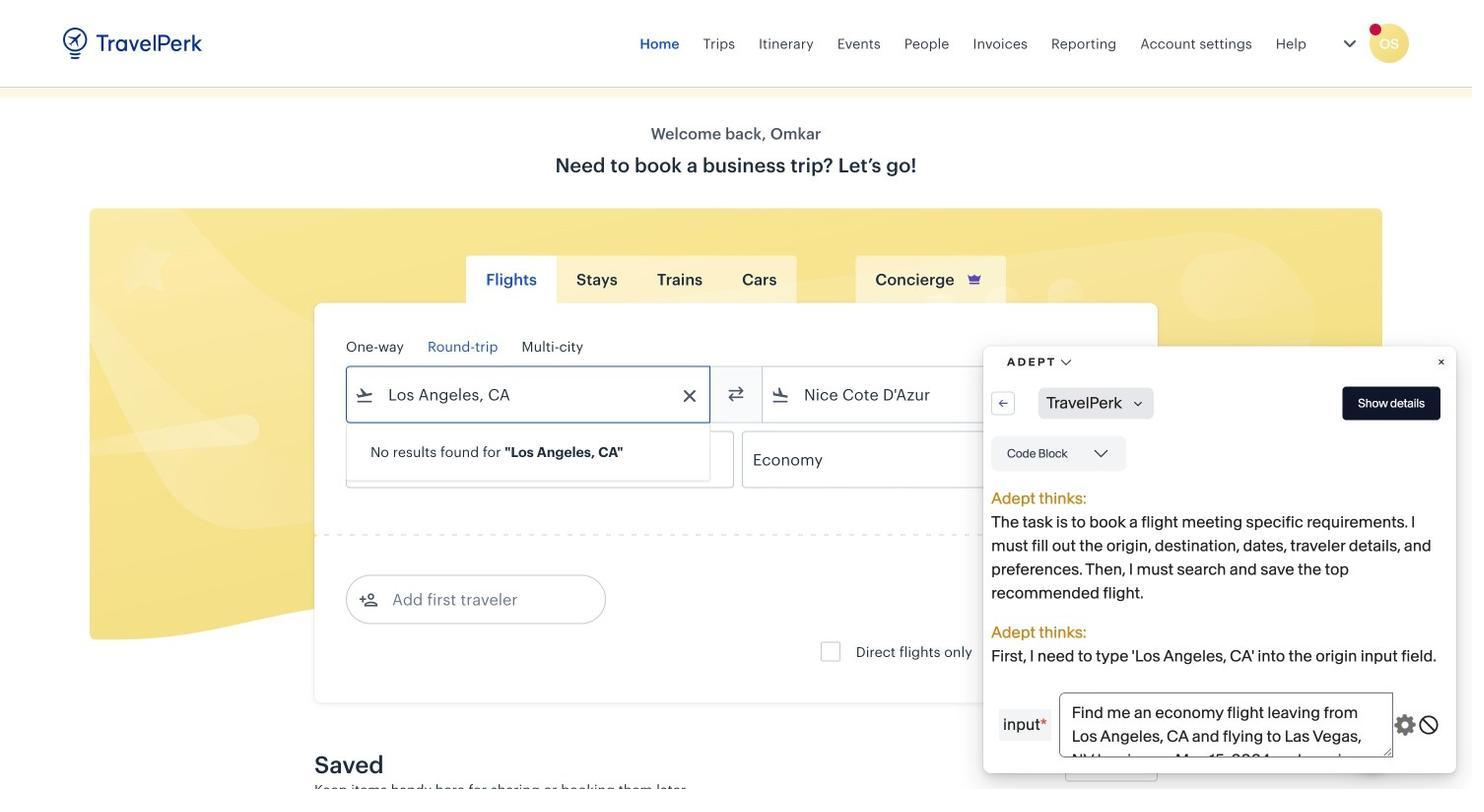 Task type: describe. For each thing, give the bounding box(es) containing it.
To search field
[[790, 379, 1100, 410]]



Task type: locate. For each thing, give the bounding box(es) containing it.
From search field
[[374, 379, 684, 410]]

Depart text field
[[374, 432, 477, 487]]

Add first traveler search field
[[378, 584, 583, 615]]

Return text field
[[491, 432, 594, 487]]



